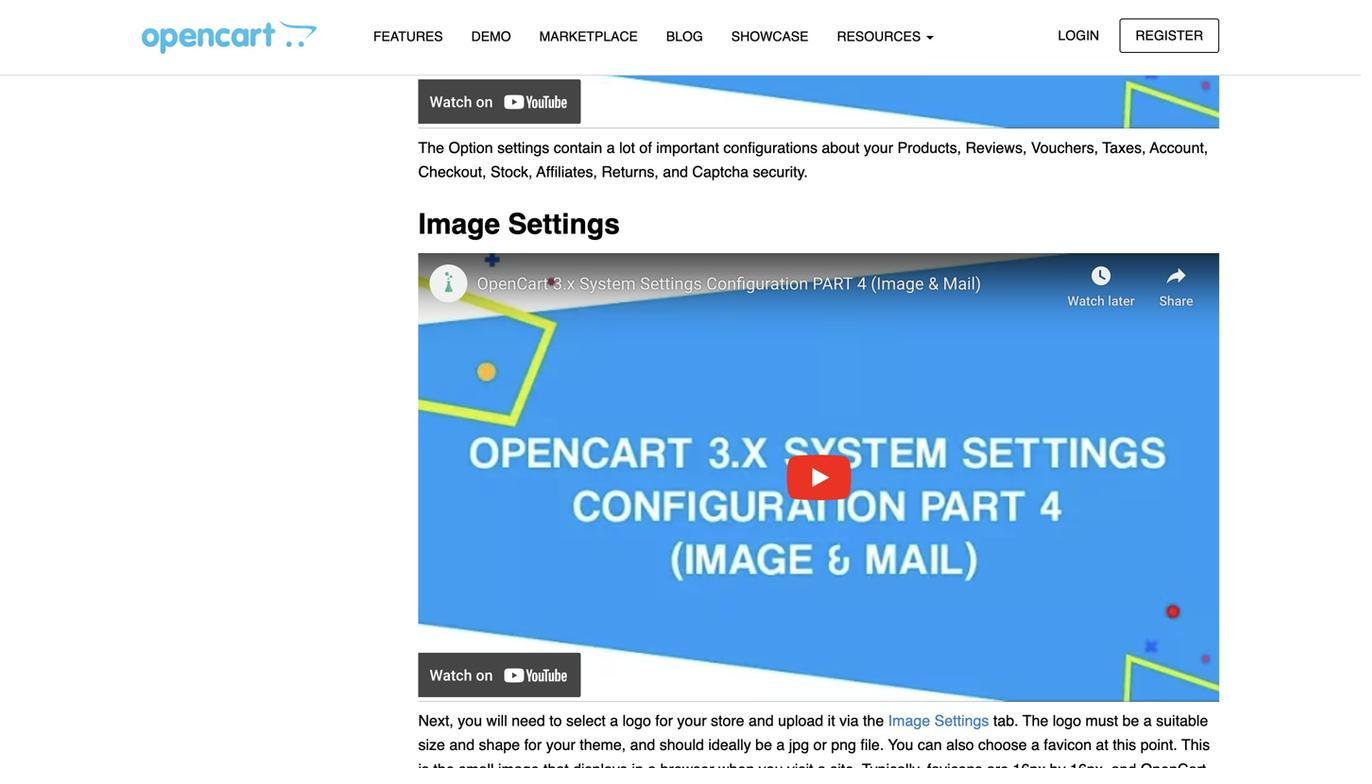 Task type: describe. For each thing, give the bounding box(es) containing it.
features link
[[359, 20, 457, 53]]

important
[[656, 139, 719, 156]]

a inside the option settings contain a lot of important configurations about your products, reviews, vouchers, taxes, account, checkout, stock, affiliates, returns, and captcha security.
[[607, 139, 615, 156]]

1 horizontal spatial be
[[1123, 712, 1140, 730]]

checkout,
[[418, 163, 486, 180]]

the inside the option settings contain a lot of important configurations about your products, reviews, vouchers, taxes, account, checkout, stock, affiliates, returns, and captcha security.
[[418, 139, 444, 156]]

taxes,
[[1103, 139, 1146, 156]]

about
[[822, 139, 860, 156]]

is
[[418, 761, 429, 769]]

showcase
[[732, 29, 809, 44]]

site.
[[830, 761, 858, 769]]

small
[[459, 761, 494, 769]]

you
[[888, 737, 914, 754]]

marketplace
[[539, 29, 638, 44]]

blog link
[[652, 20, 717, 53]]

0 horizontal spatial settings
[[508, 208, 620, 241]]

register link
[[1120, 18, 1220, 53]]

your inside tab. the logo must be a suitable size and shape for your theme, and should ideally be a jpg or png file. you can also choose a favicon at this point. this is the small image that displays in a browser when you visit a site. typically, favicons are 16px by 16px, and openca
[[546, 737, 576, 754]]

a left jpg on the bottom of page
[[777, 737, 785, 754]]

1 horizontal spatial your
[[677, 712, 707, 730]]

demo link
[[457, 20, 525, 53]]

point.
[[1141, 737, 1178, 754]]

the inside tab. the logo must be a suitable size and shape for your theme, and should ideally be a jpg or png file. you can also choose a favicon at this point. this is the small image that displays in a browser when you visit a site. typically, favicons are 16px by 16px, and openca
[[1023, 712, 1049, 730]]

captcha
[[692, 163, 749, 180]]

upload
[[778, 712, 824, 730]]

16px
[[1013, 761, 1046, 769]]

resources link
[[823, 20, 948, 53]]

of
[[639, 139, 652, 156]]

0 horizontal spatial be
[[756, 737, 772, 754]]

a up point.
[[1144, 712, 1152, 730]]

displays
[[573, 761, 628, 769]]

theme,
[[580, 737, 626, 754]]

image settings
[[418, 208, 620, 241]]

a right in
[[648, 761, 656, 769]]

png
[[831, 737, 856, 754]]

demo
[[471, 29, 511, 44]]

will
[[486, 712, 507, 730]]

and up in
[[630, 737, 655, 754]]

at
[[1096, 737, 1109, 754]]

opencart - open source shopping cart solution image
[[142, 20, 317, 54]]

via
[[840, 712, 859, 730]]

showcase link
[[717, 20, 823, 53]]

settings
[[497, 139, 550, 156]]

0 horizontal spatial image
[[418, 208, 500, 241]]

ideally
[[708, 737, 751, 754]]

shape
[[479, 737, 520, 754]]

your inside the option settings contain a lot of important configurations about your products, reviews, vouchers, taxes, account, checkout, stock, affiliates, returns, and captcha security.
[[864, 139, 893, 156]]

and right store
[[749, 712, 774, 730]]

contain
[[554, 139, 602, 156]]

marketplace link
[[525, 20, 652, 53]]

logo inside tab. the logo must be a suitable size and shape for your theme, and should ideally be a jpg or png file. you can also choose a favicon at this point. this is the small image that displays in a browser when you visit a site. typically, favicons are 16px by 16px, and openca
[[1053, 712, 1082, 730]]

by
[[1050, 761, 1066, 769]]

tab. the logo must be a suitable size and shape for your theme, and should ideally be a jpg or png file. you can also choose a favicon at this point. this is the small image that displays in a browser when you visit a site. typically, favicons are 16px by 16px, and openca
[[418, 712, 1210, 769]]

to
[[550, 712, 562, 730]]

resources
[[837, 29, 925, 44]]

lot
[[619, 139, 635, 156]]

this
[[1113, 737, 1136, 754]]



Task type: vqa. For each thing, say whether or not it's contained in the screenshot.
Moving OpenCart to a New Server
no



Task type: locate. For each thing, give the bounding box(es) containing it.
favicons
[[927, 761, 983, 769]]

a up 16px
[[1031, 737, 1040, 754]]

be
[[1123, 712, 1140, 730], [756, 737, 772, 754]]

logo
[[623, 712, 651, 730], [1053, 712, 1082, 730]]

can
[[918, 737, 942, 754]]

1 vertical spatial for
[[524, 737, 542, 754]]

1 vertical spatial image
[[888, 712, 930, 730]]

should
[[660, 737, 704, 754]]

2 horizontal spatial your
[[864, 139, 893, 156]]

1 logo from the left
[[623, 712, 651, 730]]

you left will
[[458, 712, 482, 730]]

option
[[449, 139, 493, 156]]

returns,
[[602, 163, 659, 180]]

stock,
[[491, 163, 533, 180]]

also
[[946, 737, 974, 754]]

16px,
[[1070, 761, 1107, 769]]

for up should
[[655, 712, 673, 730]]

your up that
[[546, 737, 576, 754]]

image
[[418, 208, 500, 241], [888, 712, 930, 730]]

0 vertical spatial be
[[1123, 712, 1140, 730]]

a left lot
[[607, 139, 615, 156]]

next,
[[418, 712, 454, 730]]

affiliates,
[[536, 163, 597, 180]]

next, you will need to select a logo for your store and upload it via the image settings
[[418, 712, 989, 730]]

and down this
[[1111, 761, 1137, 769]]

you inside tab. the logo must be a suitable size and shape for your theme, and should ideally be a jpg or png file. you can also choose a favicon at this point. this is the small image that displays in a browser when you visit a site. typically, favicons are 16px by 16px, and openca
[[759, 761, 783, 769]]

when
[[718, 761, 755, 769]]

login
[[1058, 28, 1099, 43]]

0 horizontal spatial logo
[[623, 712, 651, 730]]

and down the important
[[663, 163, 688, 180]]

for
[[655, 712, 673, 730], [524, 737, 542, 754]]

the right tab. at the bottom right of the page
[[1023, 712, 1049, 730]]

features
[[373, 29, 443, 44]]

0 horizontal spatial the
[[433, 761, 454, 769]]

logo up favicon
[[1053, 712, 1082, 730]]

favicon
[[1044, 737, 1092, 754]]

be right "ideally"
[[756, 737, 772, 754]]

login link
[[1042, 18, 1116, 53]]

and
[[663, 163, 688, 180], [749, 712, 774, 730], [449, 737, 475, 754], [630, 737, 655, 754], [1111, 761, 1137, 769]]

1 horizontal spatial image
[[888, 712, 930, 730]]

the option settings contain a lot of important configurations about your products, reviews, vouchers, taxes, account, checkout, stock, affiliates, returns, and captcha security.
[[418, 139, 1208, 180]]

0 vertical spatial for
[[655, 712, 673, 730]]

tab.
[[993, 712, 1019, 730]]

are
[[987, 761, 1009, 769]]

0 vertical spatial image
[[418, 208, 500, 241]]

the inside tab. the logo must be a suitable size and shape for your theme, and should ideally be a jpg or png file. you can also choose a favicon at this point. this is the small image that displays in a browser when you visit a site. typically, favicons are 16px by 16px, and openca
[[433, 761, 454, 769]]

typically,
[[862, 761, 923, 769]]

your
[[864, 139, 893, 156], [677, 712, 707, 730], [546, 737, 576, 754]]

1 vertical spatial settings
[[935, 712, 989, 730]]

1 horizontal spatial the
[[863, 712, 884, 730]]

image up you
[[888, 712, 930, 730]]

or
[[814, 737, 827, 754]]

2 vertical spatial your
[[546, 737, 576, 754]]

account,
[[1150, 139, 1208, 156]]

must
[[1086, 712, 1118, 730]]

0 vertical spatial you
[[458, 712, 482, 730]]

configurations
[[724, 139, 818, 156]]

settings
[[508, 208, 620, 241], [935, 712, 989, 730]]

security.
[[753, 163, 808, 180]]

a
[[607, 139, 615, 156], [610, 712, 618, 730], [1144, 712, 1152, 730], [777, 737, 785, 754], [1031, 737, 1040, 754], [648, 761, 656, 769], [818, 761, 826, 769]]

and up small
[[449, 737, 475, 754]]

0 horizontal spatial your
[[546, 737, 576, 754]]

need
[[512, 712, 545, 730]]

store
[[711, 712, 745, 730]]

1 vertical spatial be
[[756, 737, 772, 754]]

1 vertical spatial the
[[433, 761, 454, 769]]

0 vertical spatial the
[[863, 712, 884, 730]]

image down checkout, on the top of the page
[[418, 208, 500, 241]]

the right is
[[433, 761, 454, 769]]

the up 'file.'
[[863, 712, 884, 730]]

settings down the affiliates,
[[508, 208, 620, 241]]

0 vertical spatial the
[[418, 139, 444, 156]]

1 vertical spatial your
[[677, 712, 707, 730]]

1 horizontal spatial you
[[759, 761, 783, 769]]

be up this
[[1123, 712, 1140, 730]]

the
[[863, 712, 884, 730], [433, 761, 454, 769]]

for inside tab. the logo must be a suitable size and shape for your theme, and should ideally be a jpg or png file. you can also choose a favicon at this point. this is the small image that displays in a browser when you visit a site. typically, favicons are 16px by 16px, and openca
[[524, 737, 542, 754]]

size
[[418, 737, 445, 754]]

image
[[498, 761, 539, 769]]

blog
[[666, 29, 703, 44]]

file.
[[861, 737, 884, 754]]

select
[[566, 712, 606, 730]]

your right about
[[864, 139, 893, 156]]

and inside the option settings contain a lot of important configurations about your products, reviews, vouchers, taxes, account, checkout, stock, affiliates, returns, and captcha security.
[[663, 163, 688, 180]]

your up should
[[677, 712, 707, 730]]

a down or
[[818, 761, 826, 769]]

logo up the theme,
[[623, 712, 651, 730]]

image settings link
[[888, 712, 989, 730]]

1 horizontal spatial the
[[1023, 712, 1049, 730]]

for up image
[[524, 737, 542, 754]]

0 horizontal spatial for
[[524, 737, 542, 754]]

you
[[458, 712, 482, 730], [759, 761, 783, 769]]

choose
[[978, 737, 1027, 754]]

browser
[[660, 761, 714, 769]]

products,
[[898, 139, 962, 156]]

reviews,
[[966, 139, 1027, 156]]

1 horizontal spatial for
[[655, 712, 673, 730]]

jpg
[[789, 737, 809, 754]]

0 horizontal spatial you
[[458, 712, 482, 730]]

0 vertical spatial settings
[[508, 208, 620, 241]]

register
[[1136, 28, 1203, 43]]

in
[[632, 761, 644, 769]]

the
[[418, 139, 444, 156], [1023, 712, 1049, 730]]

0 vertical spatial your
[[864, 139, 893, 156]]

it
[[828, 712, 835, 730]]

vouchers,
[[1031, 139, 1099, 156]]

that
[[544, 761, 569, 769]]

1 horizontal spatial logo
[[1053, 712, 1082, 730]]

0 horizontal spatial the
[[418, 139, 444, 156]]

2 logo from the left
[[1053, 712, 1082, 730]]

settings up also at right bottom
[[935, 712, 989, 730]]

1 horizontal spatial settings
[[935, 712, 989, 730]]

this
[[1182, 737, 1210, 754]]

a up the theme,
[[610, 712, 618, 730]]

1 vertical spatial the
[[1023, 712, 1049, 730]]

1 vertical spatial you
[[759, 761, 783, 769]]

you left visit
[[759, 761, 783, 769]]

visit
[[787, 761, 813, 769]]

the up checkout, on the top of the page
[[418, 139, 444, 156]]

suitable
[[1156, 712, 1208, 730]]



